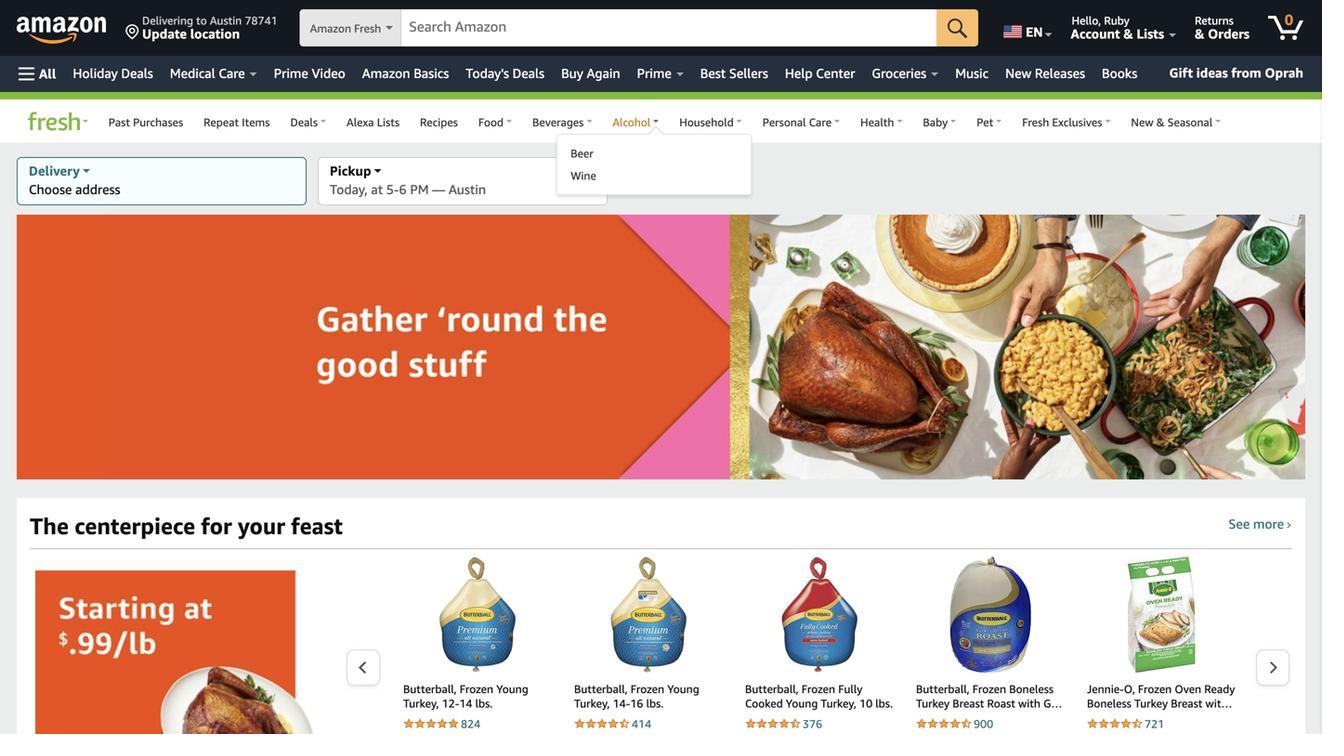 Task type: locate. For each thing, give the bounding box(es) containing it.
butterball, frozen fully cooked young turkey, 10 lbs. image
[[781, 557, 858, 673]]

groceries link
[[864, 60, 947, 86]]

5 frozen from the left
[[1138, 683, 1172, 696]]

food
[[478, 116, 504, 129]]

2 turkey from the left
[[1135, 697, 1168, 710]]

frozen inside butterball, frozen young turkey, 14-16 lbs.
[[631, 683, 665, 696]]

to
[[196, 14, 207, 27]]

austin right — on the left top of the page
[[449, 182, 486, 197]]

frozen left fully
[[802, 683, 836, 696]]

new for new releases
[[1006, 66, 1032, 81]]

0 vertical spatial fresh
[[354, 22, 381, 35]]

breast inside the jennie-o, frozen oven ready boneless turkey breast wit…
[[1171, 697, 1203, 710]]

help center
[[785, 66, 855, 81]]

2 horizontal spatial turkey,
[[821, 697, 857, 710]]

prime
[[274, 66, 308, 81], [637, 66, 672, 81]]

butterball, up 900 link
[[916, 683, 970, 696]]

0 horizontal spatial turkey,
[[403, 697, 439, 710]]

frozen
[[460, 683, 494, 696], [631, 683, 665, 696], [802, 683, 836, 696], [973, 683, 1007, 696], [1138, 683, 1172, 696]]

groceries
[[872, 66, 927, 81]]

ideas
[[1197, 65, 1228, 80]]

2 breast from the left
[[1171, 697, 1203, 710]]

new for new & seasonal
[[1131, 116, 1154, 129]]

& left orders on the right top
[[1195, 26, 1205, 41]]

turkey, inside butterball, frozen young turkey, 14-16 lbs.
[[574, 697, 610, 710]]

young inside butterball, frozen young turkey, 14-16 lbs.
[[668, 683, 700, 696]]

butterball, inside the butterball, frozen boneless turkey breast roast with g…
[[916, 683, 970, 696]]

0 horizontal spatial prime
[[274, 66, 308, 81]]

amazon basics link
[[354, 60, 458, 86]]

the centerpiece for your feast
[[30, 513, 343, 540]]

Search Amazon text field
[[402, 10, 937, 46]]

0 horizontal spatial young
[[496, 683, 529, 696]]

austin
[[210, 14, 242, 27], [449, 182, 486, 197]]

deals right holiday
[[121, 66, 153, 81]]

0 horizontal spatial care
[[219, 66, 245, 81]]

basics
[[414, 66, 449, 81]]

boneless down "jennie-"
[[1087, 697, 1132, 710]]

hello,
[[1072, 14, 1102, 27]]

jennie-
[[1087, 683, 1124, 696]]

3 lbs. from the left
[[876, 697, 893, 710]]

butterball, inside butterball, frozen young turkey, 12-14 lbs.
[[403, 683, 457, 696]]

0 link
[[1260, 5, 1312, 51]]

butterball, inside butterball, frozen young turkey, 14-16 lbs.
[[574, 683, 628, 696]]

see more link
[[1229, 515, 1293, 533]]

4 butterball, from the left
[[916, 683, 970, 696]]

butterball, frozen young turkey, 12-14 lbs. image
[[439, 557, 516, 673]]

0
[[1285, 11, 1294, 28]]

butterball, up the 14-
[[574, 683, 628, 696]]

0 horizontal spatial amazon
[[310, 22, 351, 35]]

care
[[219, 66, 245, 81], [809, 116, 832, 129]]

0 horizontal spatial turkey
[[916, 697, 950, 710]]

0 horizontal spatial breast
[[953, 697, 985, 710]]

1 vertical spatial fresh
[[1023, 116, 1050, 129]]

prime for prime
[[637, 66, 672, 81]]

1 vertical spatial new
[[1131, 116, 1154, 129]]

care right medical
[[219, 66, 245, 81]]

lbs. right the "16"
[[646, 697, 664, 710]]

lbs. inside butterball, frozen fully cooked young turkey, 10 lbs.
[[876, 697, 893, 710]]

alcohol link
[[603, 107, 669, 136]]

deals right the today's
[[513, 66, 545, 81]]

returns
[[1195, 14, 1234, 27]]

austin inside delivering to austin 78741 update location
[[210, 14, 242, 27]]

new left releases
[[1006, 66, 1032, 81]]

& for returns
[[1195, 26, 1205, 41]]

desktop image
[[83, 169, 90, 176]]

help
[[785, 66, 813, 81]]

2 horizontal spatial deals
[[513, 66, 545, 81]]

butterball, up cooked
[[745, 683, 799, 696]]

2 horizontal spatial &
[[1195, 26, 1205, 41]]

1 vertical spatial austin
[[449, 182, 486, 197]]

1 horizontal spatial &
[[1157, 116, 1165, 129]]

butterball, for young
[[745, 683, 799, 696]]

0 vertical spatial care
[[219, 66, 245, 81]]

0 vertical spatial austin
[[210, 14, 242, 27]]

lbs. for 16
[[646, 697, 664, 710]]

choose
[[29, 182, 72, 197]]

ruby
[[1104, 14, 1130, 27]]

0 horizontal spatial lists
[[377, 116, 400, 129]]

gather 'round the good stuff image
[[17, 215, 1306, 480]]

personal care
[[763, 116, 832, 129]]

1 horizontal spatial fresh
[[1023, 116, 1050, 129]]

2 horizontal spatial young
[[786, 697, 818, 710]]

returns & orders
[[1195, 14, 1250, 41]]

frozen up roast
[[973, 683, 1007, 696]]

10
[[860, 697, 873, 710]]

1 horizontal spatial amazon
[[362, 66, 410, 81]]

4 frozen from the left
[[973, 683, 1007, 696]]

oprah
[[1265, 65, 1304, 80]]

boneless inside the butterball, frozen boneless turkey breast roast with g…
[[1010, 683, 1054, 696]]

pickup
[[330, 163, 371, 178]]

amazon up video
[[310, 22, 351, 35]]

0 horizontal spatial austin
[[210, 14, 242, 27]]

austin right to
[[210, 14, 242, 27]]

boneless up with
[[1010, 683, 1054, 696]]

young up 376
[[786, 697, 818, 710]]

en link
[[993, 5, 1061, 51]]

care right personal
[[809, 116, 832, 129]]

today's deals link
[[458, 60, 553, 86]]

today, at 5-6 pm — austin
[[330, 182, 486, 197]]

turkey up 721
[[1135, 697, 1168, 710]]

roast
[[988, 697, 1016, 710]]

lbs. right "14"
[[475, 697, 493, 710]]

update
[[142, 26, 187, 41]]

1 horizontal spatial turkey,
[[574, 697, 610, 710]]

2 frozen from the left
[[631, 683, 665, 696]]

repeat items
[[204, 116, 270, 129]]

frozen for 16
[[631, 683, 665, 696]]

lbs. inside butterball, frozen young turkey, 12-14 lbs.
[[475, 697, 493, 710]]

1 vertical spatial amazon
[[362, 66, 410, 81]]

breast up 900
[[953, 697, 985, 710]]

the
[[30, 513, 69, 540]]

jennie-o, frozen oven ready boneless turkey breast with gravy packet, 2.75 lb image
[[1128, 557, 1196, 673]]

lists right ruby
[[1137, 26, 1165, 41]]

list
[[381, 557, 1323, 734]]

0 horizontal spatial fresh
[[354, 22, 381, 35]]

1 horizontal spatial care
[[809, 116, 832, 129]]

young inside butterball, frozen young turkey, 12-14 lbs.
[[496, 683, 529, 696]]

fresh up the amazon basics
[[354, 22, 381, 35]]

frozen up "14"
[[460, 683, 494, 696]]

today's deals
[[466, 66, 545, 81]]

again
[[587, 66, 621, 81]]

2 lbs. from the left
[[646, 697, 664, 710]]

turkey up 900 link
[[916, 697, 950, 710]]

0 horizontal spatial new
[[1006, 66, 1032, 81]]

boneless inside the jennie-o, frozen oven ready boneless turkey breast wit…
[[1087, 697, 1132, 710]]

6
[[399, 182, 407, 197]]

en
[[1026, 24, 1043, 39]]

0 vertical spatial amazon
[[310, 22, 351, 35]]

deals
[[121, 66, 153, 81], [513, 66, 545, 81], [290, 116, 318, 129]]

1 vertical spatial lists
[[377, 116, 400, 129]]

1 turkey, from the left
[[403, 697, 439, 710]]

amazon image
[[17, 17, 107, 45]]

amazon for amazon basics
[[362, 66, 410, 81]]

butterball, up 12-
[[403, 683, 457, 696]]

turkey
[[916, 697, 950, 710], [1135, 697, 1168, 710]]

1 horizontal spatial prime
[[637, 66, 672, 81]]

prime down "amazon fresh" search box
[[637, 66, 672, 81]]

1 horizontal spatial lists
[[1137, 26, 1165, 41]]

prime left video
[[274, 66, 308, 81]]

1 horizontal spatial austin
[[449, 182, 486, 197]]

None submit
[[937, 9, 979, 46]]

breast down oven
[[1171, 697, 1203, 710]]

turkey, down fully
[[821, 697, 857, 710]]

0 vertical spatial boneless
[[1010, 683, 1054, 696]]

lbs. right 10 at the bottom right of page
[[876, 697, 893, 710]]

new left seasonal
[[1131, 116, 1154, 129]]

0 vertical spatial new
[[1006, 66, 1032, 81]]

0 horizontal spatial &
[[1124, 26, 1134, 41]]

fresh exclusives
[[1023, 116, 1103, 129]]

721
[[1145, 718, 1165, 731]]

3 frozen from the left
[[802, 683, 836, 696]]

amazon
[[310, 22, 351, 35], [362, 66, 410, 81]]

1 breast from the left
[[953, 697, 985, 710]]

1 horizontal spatial young
[[668, 683, 700, 696]]

help center link
[[777, 60, 864, 86]]

1 butterball, from the left
[[403, 683, 457, 696]]

young up 824 link
[[496, 683, 529, 696]]

ready
[[1205, 683, 1235, 696]]

& left seasonal
[[1157, 116, 1165, 129]]

1 frozen from the left
[[460, 683, 494, 696]]

navigation navigation
[[0, 0, 1323, 204]]

seasonal
[[1168, 116, 1213, 129]]

376 link
[[745, 716, 894, 733]]

food link
[[468, 107, 522, 136]]

young up 414 link
[[668, 683, 700, 696]]

1 horizontal spatial breast
[[1171, 697, 1203, 710]]

turkey, inside butterball, frozen young turkey, 12-14 lbs.
[[403, 697, 439, 710]]

frozen inside the butterball, frozen boneless turkey breast roast with g…
[[973, 683, 1007, 696]]

personal care link
[[753, 107, 850, 136]]

3 butterball, from the left
[[745, 683, 799, 696]]

frozen inside butterball, frozen young turkey, 12-14 lbs.
[[460, 683, 494, 696]]

orders
[[1208, 26, 1250, 41]]

1 vertical spatial care
[[809, 116, 832, 129]]

1 prime from the left
[[274, 66, 308, 81]]

medical care
[[170, 66, 245, 81]]

prime video link
[[266, 60, 354, 86]]

lbs. inside butterball, frozen young turkey, 14-16 lbs.
[[646, 697, 664, 710]]

recipes
[[420, 116, 458, 129]]

2 horizontal spatial lbs.
[[876, 697, 893, 710]]

o,
[[1124, 683, 1136, 696]]

fresh left exclusives
[[1023, 116, 1050, 129]]

butterball, for breast
[[916, 683, 970, 696]]

1 horizontal spatial boneless
[[1087, 697, 1132, 710]]

0 horizontal spatial lbs.
[[475, 697, 493, 710]]

376
[[803, 718, 823, 731]]

1 lbs. from the left
[[475, 697, 493, 710]]

today's
[[466, 66, 509, 81]]

1 turkey from the left
[[916, 697, 950, 710]]

best sellers
[[701, 66, 768, 81]]

& right account
[[1124, 26, 1134, 41]]

turkey, left the 14-
[[574, 697, 610, 710]]

1 horizontal spatial turkey
[[1135, 697, 1168, 710]]

2 butterball, from the left
[[574, 683, 628, 696]]

jennie-o, frozen oven ready boneless turkey breast wit…
[[1087, 683, 1235, 710]]

1 horizontal spatial new
[[1131, 116, 1154, 129]]

jennie-o, frozen oven ready boneless turkey breast wit… link
[[1087, 682, 1236, 714]]

young
[[496, 683, 529, 696], [668, 683, 700, 696], [786, 697, 818, 710]]

butterball, inside butterball, frozen fully cooked young turkey, 10 lbs.
[[745, 683, 799, 696]]

butterball, for 14-
[[574, 683, 628, 696]]

frozen inside butterball, frozen fully cooked young turkey, 10 lbs.
[[802, 683, 836, 696]]

2 prime from the left
[[637, 66, 672, 81]]

fully
[[839, 683, 863, 696]]

3 turkey, from the left
[[821, 697, 857, 710]]

turkey, for butterball, frozen young turkey, 14-16 lbs.
[[574, 697, 610, 710]]

alexa lists link
[[336, 107, 410, 136]]

butterball, frozen young turkey, 12-14 lbs.
[[403, 683, 529, 710]]

1 vertical spatial boneless
[[1087, 697, 1132, 710]]

deals right items
[[290, 116, 318, 129]]

next image
[[1269, 661, 1279, 675]]

turkey inside the butterball, frozen boneless turkey breast roast with g…
[[916, 697, 950, 710]]

lists right alexa
[[377, 116, 400, 129]]

0 horizontal spatial boneless
[[1010, 683, 1054, 696]]

butterball, frozen fully cooked young turkey, 10 lbs. link
[[745, 682, 894, 714]]

1 horizontal spatial lbs.
[[646, 697, 664, 710]]

frozen up the "16"
[[631, 683, 665, 696]]

amazon left basics
[[362, 66, 410, 81]]

your
[[238, 513, 285, 540]]

& inside returns & orders
[[1195, 26, 1205, 41]]

pm
[[410, 182, 429, 197]]

amazon inside search box
[[310, 22, 351, 35]]

frozen right o,
[[1138, 683, 1172, 696]]

2 turkey, from the left
[[574, 697, 610, 710]]

414 link
[[574, 716, 723, 733]]

0 horizontal spatial deals
[[121, 66, 153, 81]]

butterball, for 12-
[[403, 683, 457, 696]]

new & seasonal
[[1131, 116, 1213, 129]]

amazon fresh
[[310, 22, 381, 35]]

turkey, left 12-
[[403, 697, 439, 710]]

pet link
[[967, 107, 1012, 136]]

fresh inside "fresh exclusives" link
[[1023, 116, 1050, 129]]

lists
[[1137, 26, 1165, 41], [377, 116, 400, 129]]

fresh inside "amazon fresh" search box
[[354, 22, 381, 35]]



Task type: vqa. For each thing, say whether or not it's contained in the screenshot.


Task type: describe. For each thing, give the bounding box(es) containing it.
721 link
[[1087, 716, 1236, 733]]

beer wine
[[571, 147, 597, 182]]

butterball, frozen boneless turkey breast roast with g…
[[916, 683, 1063, 710]]

5-
[[386, 182, 399, 197]]

centerpiece
[[75, 513, 195, 540]]

amazon fresh logo image
[[24, 112, 80, 135]]

824
[[461, 718, 481, 731]]

frozen for turkey,
[[802, 683, 836, 696]]

deals link
[[280, 107, 336, 136]]

breast inside the butterball, frozen boneless turkey breast roast with g…
[[953, 697, 985, 710]]

butterball, frozen fully cooked young turkey, 10 lbs.
[[745, 683, 893, 710]]

gift ideas from oprah link
[[1162, 61, 1311, 86]]

frozen for 14
[[460, 683, 494, 696]]

address
[[75, 182, 120, 197]]

wine
[[571, 169, 597, 182]]

beverages
[[533, 116, 584, 129]]

frozen inside the jennie-o, frozen oven ready boneless turkey breast wit…
[[1138, 683, 1172, 696]]

household link
[[669, 107, 753, 136]]

deals for holiday deals
[[121, 66, 153, 81]]

turkey, inside butterball, frozen fully cooked young turkey, 10 lbs.
[[821, 697, 857, 710]]

baby link
[[913, 107, 967, 136]]

beer link
[[571, 146, 738, 161]]

new releases
[[1006, 66, 1086, 81]]

pet
[[977, 116, 994, 129]]

medical care link
[[162, 60, 266, 86]]

new & seasonal link
[[1121, 107, 1232, 136]]

824 link
[[403, 716, 552, 733]]

health
[[861, 116, 894, 129]]

young for butterball, frozen young turkey, 12-14 lbs.
[[496, 683, 529, 696]]

young inside butterball, frozen fully cooked young turkey, 10 lbs.
[[786, 697, 818, 710]]

amazon for amazon fresh
[[310, 22, 351, 35]]

books
[[1102, 66, 1138, 81]]

butterball, frozen young turkey, 14-16 lbs. link
[[574, 682, 723, 714]]

holiday deals link
[[65, 60, 162, 86]]

care for personal care
[[809, 116, 832, 129]]

wit…
[[1206, 697, 1233, 710]]

& for account
[[1124, 26, 1134, 41]]

exclusives
[[1052, 116, 1103, 129]]

best sellers link
[[692, 60, 777, 86]]

prime video
[[274, 66, 346, 81]]

more
[[1254, 516, 1284, 532]]

0 vertical spatial lists
[[1137, 26, 1165, 41]]

alcohol
[[613, 116, 651, 129]]

center
[[816, 66, 855, 81]]

—
[[432, 182, 445, 197]]

household
[[680, 116, 734, 129]]

gift
[[1170, 65, 1193, 80]]

account & lists
[[1071, 26, 1165, 41]]

baby
[[923, 116, 948, 129]]

prime for prime video
[[274, 66, 308, 81]]

butterball, frozen young turkey, 14-16 lbs. image
[[610, 557, 687, 673]]

repeat
[[204, 116, 239, 129]]

butterball, frozen boneless turkey breast roast with gravy packet, 3lbs. image
[[950, 557, 1032, 673]]

16
[[630, 697, 644, 710]]

at
[[371, 182, 383, 197]]

list containing butterball, frozen young turkey, 12-14 lbs.
[[381, 557, 1323, 734]]

feast
[[291, 513, 343, 540]]

beverages link
[[522, 107, 603, 136]]

14
[[459, 697, 473, 710]]

amazon basics
[[362, 66, 449, 81]]

holiday deals
[[73, 66, 153, 81]]

none submit inside "amazon fresh" search box
[[937, 9, 979, 46]]

with
[[1019, 697, 1041, 710]]

g…
[[1044, 697, 1063, 710]]

butterball, frozen young turkey, 14-16 lbs.
[[574, 683, 700, 710]]

care for medical care
[[219, 66, 245, 81]]

sellers
[[729, 66, 768, 81]]

desktop image
[[374, 169, 382, 176]]

past
[[109, 116, 130, 129]]

prime link
[[629, 60, 692, 86]]

oven
[[1175, 683, 1202, 696]]

previous image
[[358, 661, 368, 675]]

turkey, for butterball, frozen young turkey, 12-14 lbs.
[[403, 697, 439, 710]]

young for butterball, frozen young turkey, 14-16 lbs.
[[668, 683, 700, 696]]

holiday
[[73, 66, 118, 81]]

today,
[[330, 182, 368, 197]]

music link
[[947, 60, 997, 86]]

all
[[39, 66, 56, 81]]

turkey inside the jennie-o, frozen oven ready boneless turkey breast wit…
[[1135, 697, 1168, 710]]

900
[[974, 718, 994, 731]]

personal
[[763, 116, 806, 129]]

frozen for roast
[[973, 683, 1007, 696]]

hello, ruby
[[1072, 14, 1130, 27]]

Amazon Fresh search field
[[300, 9, 979, 48]]

1 horizontal spatial deals
[[290, 116, 318, 129]]

from
[[1232, 65, 1262, 80]]

new releases link
[[997, 60, 1094, 86]]

alexa lists
[[347, 116, 400, 129]]

see more
[[1229, 516, 1284, 532]]

12-
[[442, 697, 459, 710]]

past purchases link
[[98, 107, 193, 136]]

releases
[[1035, 66, 1086, 81]]

deals for today's deals
[[513, 66, 545, 81]]

for
[[201, 513, 232, 540]]

lists inside alexa lists link
[[377, 116, 400, 129]]

& for new
[[1157, 116, 1165, 129]]

buy
[[561, 66, 584, 81]]

alexa
[[347, 116, 374, 129]]

music
[[956, 66, 989, 81]]

butterball, frozen young turkey, 12-14 lbs. link
[[403, 682, 552, 714]]

lbs. for 14
[[475, 697, 493, 710]]

900 link
[[916, 716, 1065, 733]]

see
[[1229, 516, 1250, 532]]

cooked
[[745, 697, 783, 710]]



